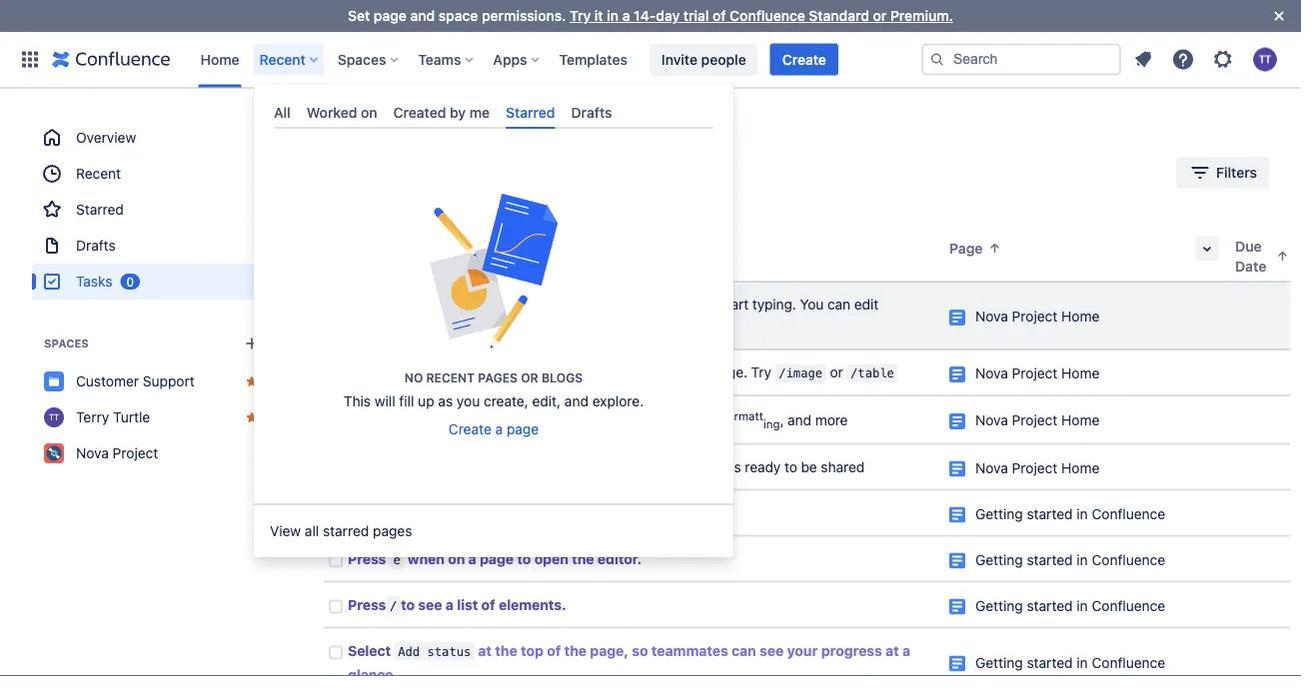 Task type: describe. For each thing, give the bounding box(es) containing it.
recent inside group
[[76, 165, 121, 182]]

filters
[[1216, 164, 1257, 181]]

you inside no recent pages or blogs this will fill up as you create, edit, and explore.
[[457, 393, 480, 410]]

on inside the on your keyboard to edit and start typing. you can edit anywhere.
[[533, 296, 549, 313]]

search image
[[929, 51, 945, 67]]

0 horizontal spatial try
[[570, 7, 591, 24]]

project for click the pencil icon ✏️ or
[[1012, 308, 1058, 325]]

fill
[[399, 393, 414, 410]]

set page and space permissions. try it in a 14-day trial of confluence standard or premium.
[[348, 7, 953, 24]]

created by me
[[393, 104, 490, 120]]

add
[[398, 645, 420, 659]]

people
[[701, 51, 746, 67]]

teams
[[418, 51, 461, 67]]

1 started from the top
[[1027, 506, 1073, 522]]

be
[[801, 459, 817, 475]]

progress
[[821, 643, 882, 659]]

1 vertical spatial see
[[418, 597, 442, 613]]

use
[[348, 412, 373, 429]]

nova project home for hit
[[975, 365, 1100, 382]]

with
[[610, 412, 637, 429]]

worked on
[[307, 104, 377, 120]]

e inside click the pencil icon ✏️ or e
[[518, 298, 525, 313]]

all
[[274, 104, 291, 120]]

recent
[[426, 371, 475, 385]]

started for to see a list of elements.
[[1027, 598, 1073, 614]]

apps button
[[487, 43, 547, 75]]

8 page title icon image from the top
[[949, 656, 965, 672]]

can for add
[[609, 364, 632, 381]]

your left page.
[[680, 364, 708, 381]]

any
[[538, 505, 562, 521]]

more
[[815, 412, 848, 429]]

font
[[640, 412, 666, 429]]

getting started in confluence for to see a list of elements.
[[975, 598, 1166, 614]]

to create a page at any time.
[[404, 505, 601, 521]]

is
[[731, 459, 741, 475]]

started for at the top of the page, so teammates can see your progress at a glance.
[[1027, 655, 1073, 671]]

nova project home for when your page is ready to be shared
[[975, 460, 1100, 476]]

date
[[1235, 258, 1267, 275]]

1 getting started in confluence link from the top
[[975, 506, 1166, 522]]

a inside create a page link
[[495, 421, 503, 438]]

getting started in confluence link for at the top of the page, so teammates can see your progress at a glance.
[[975, 655, 1166, 671]]

page,
[[590, 643, 629, 659]]

shared
[[821, 459, 865, 475]]

3 page title icon image from the top
[[949, 414, 965, 430]]

recent inside dropdown button
[[259, 51, 306, 67]]

settings icon image
[[1211, 47, 1235, 71]]

toolbar
[[401, 412, 446, 429]]

at down as
[[450, 412, 462, 429]]

pages inside no recent pages or blogs this will fill up as you create, edit, and explore.
[[478, 371, 518, 385]]

project for when your page is ready to be shared
[[1012, 460, 1058, 476]]

worked
[[307, 104, 357, 120]]

4 page title icon image from the top
[[949, 461, 965, 477]]

getting for to see a list of elements.
[[975, 598, 1023, 614]]

nova for when your page is ready to be shared
[[975, 460, 1008, 476]]

spaces button
[[332, 43, 406, 75]]

select add status
[[348, 643, 471, 659]]

1 page title icon image from the top
[[949, 310, 965, 326]]

project for hit
[[1012, 365, 1058, 382]]

explore.
[[592, 393, 644, 410]]

templates
[[559, 51, 628, 67]]

starred
[[323, 523, 369, 540]]

of inside at the top of the page, so teammates can see your progress at a glance.
[[547, 643, 561, 659]]

home inside 'link'
[[200, 51, 239, 67]]

edit,
[[532, 393, 561, 410]]

to left 'be'
[[785, 459, 797, 475]]

nova for use the toolbar at the top to play around with
[[975, 413, 1008, 429]]

on your keyboard to edit and start typing. you can edit anywhere.
[[348, 296, 882, 337]]

press / to see a list of elements.
[[348, 597, 566, 613]]

/
[[390, 599, 397, 613]]

star this space image
[[244, 446, 260, 462]]

a inside at the top of the page, so teammates can see your progress at a glance.
[[903, 643, 911, 659]]

it
[[595, 7, 603, 24]]

your profile and preferences image
[[1253, 47, 1277, 71]]

close image
[[1267, 4, 1291, 28]]

glance.
[[348, 667, 398, 677]]

terry turtle
[[76, 409, 150, 426]]

anywhere.
[[348, 320, 413, 337]]

templates link
[[553, 43, 634, 75]]

nova project link
[[32, 436, 272, 472]]

this
[[344, 393, 371, 410]]

press e when on a page to open the editor.
[[348, 551, 642, 567]]

a left 14- at the top of page
[[622, 7, 630, 24]]

notification icon image
[[1131, 47, 1155, 71]]

invite
[[662, 51, 698, 67]]

formatt
[[723, 409, 763, 423]]

project for use the toolbar at the top to play around with
[[1012, 413, 1058, 429]]

of right trial
[[713, 7, 726, 24]]

your down "font"
[[663, 459, 692, 475]]

getting started in confluence for at the top of the page, so teammates can see your progress at a glance.
[[975, 655, 1166, 671]]

press for press
[[348, 505, 390, 521]]

view
[[270, 523, 301, 540]]

status
[[427, 645, 471, 659]]

create for create
[[782, 51, 826, 67]]

nova for hit
[[975, 365, 1008, 382]]

the right open
[[572, 551, 594, 567]]

/table
[[851, 366, 894, 381]]

✏️
[[480, 296, 494, 313]]

getting for when on a page to open the editor.
[[975, 552, 1023, 568]]

nova project home for use the toolbar at the top to play around with
[[975, 413, 1100, 429]]

1 getting from the top
[[975, 506, 1023, 522]]

in for when on a page to open the editor.
[[1077, 552, 1088, 568]]

by
[[450, 104, 466, 120]]

starred inside tab list
[[506, 104, 555, 120]]

no
[[405, 371, 423, 385]]

home for use the toolbar at the top to play around with
[[1062, 413, 1100, 429]]

to left open
[[517, 551, 531, 567]]

or right "/image"
[[830, 364, 843, 381]]

and inside the on your keyboard to edit and start typing. you can edit anywhere.
[[692, 296, 716, 313]]

0
[[126, 275, 134, 289]]

e inside press e when on a page to open the editor.
[[393, 553, 401, 567]]

the down no recent pages or blogs this will fill up as you create, edit, and explore.
[[466, 412, 486, 429]]

teammates
[[652, 643, 728, 659]]

confluence for to see a list of elements.
[[1092, 598, 1166, 614]]

0 vertical spatial on
[[361, 104, 377, 120]]

turtle
[[113, 409, 150, 426]]

to left no at left bottom
[[388, 364, 401, 381]]

up
[[418, 393, 434, 410]]

7 page title icon image from the top
[[949, 599, 965, 615]]

will
[[375, 393, 395, 410]]

starred link
[[32, 192, 272, 228]]

editor.
[[598, 551, 642, 567]]

click the pencil icon ✏️ or e
[[348, 296, 525, 313]]

in for to see a list of elements.
[[1077, 598, 1088, 614]]

nova project home link for when your page is ready to be shared
[[975, 460, 1100, 476]]

to right /
[[401, 597, 415, 613]]

ready
[[745, 459, 781, 475]]

trial
[[684, 7, 709, 24]]

content
[[529, 364, 578, 381]]

me
[[470, 104, 490, 120]]

home for when your page is ready to be shared
[[1062, 460, 1100, 476]]

pencil
[[407, 296, 445, 313]]

start
[[719, 296, 749, 313]]

ascending sorting icon date image
[[1275, 248, 1291, 264]]

customer support
[[76, 373, 195, 390]]

to right add
[[663, 364, 676, 381]]

recent link
[[32, 156, 272, 192]]

types
[[473, 364, 509, 381]]

your inside the on your keyboard to edit and start typing. you can edit anywhere.
[[552, 296, 581, 313]]

getting started in confluence link for to see a list of elements.
[[975, 598, 1166, 614]]

unstar this space image for terry turtle
[[244, 410, 260, 426]]

overview link
[[32, 120, 272, 156]]

terry turtle link
[[32, 400, 272, 436]]

apps
[[493, 51, 527, 67]]

you
[[800, 296, 824, 313]]



Task type: vqa. For each thing, say whether or not it's contained in the screenshot.
History
no



Task type: locate. For each thing, give the bounding box(es) containing it.
all right no at left bottom
[[431, 364, 445, 381]]

or up "edit,"
[[521, 371, 538, 385]]

1 horizontal spatial try
[[751, 364, 771, 381]]

home for hit
[[1062, 365, 1100, 382]]

see left the progress
[[760, 643, 784, 659]]

teams button
[[412, 43, 481, 75]]

unstar this space image up star this space image
[[244, 410, 260, 426]]

banner containing home
[[0, 31, 1301, 88]]

ascending sorting icon page image
[[987, 240, 1003, 256]]

at the top of the page, so teammates can see your progress at a glance.
[[348, 643, 914, 677]]

0 vertical spatial pages
[[478, 371, 518, 385]]

a down the create,
[[495, 421, 503, 438]]

1 horizontal spatial starred
[[506, 104, 555, 120]]

nova for click the pencil icon ✏️ or
[[975, 308, 1008, 325]]

nova project home link
[[975, 308, 1100, 325], [975, 365, 1100, 382], [975, 413, 1100, 429], [975, 460, 1100, 476]]

recent down overview
[[76, 165, 121, 182]]

and right , on the right of the page
[[788, 412, 812, 429]]

1 horizontal spatial you
[[582, 364, 605, 381]]

can inside at the top of the page, so teammates can see your progress at a glance.
[[732, 643, 756, 659]]

hit
[[348, 364, 370, 381]]

you up 'explore.'
[[582, 364, 605, 381]]

0 vertical spatial tasks
[[304, 123, 343, 137]]

can for see
[[732, 643, 756, 659]]

page down to create a page at any time.
[[480, 551, 514, 567]]

0 vertical spatial recent
[[259, 51, 306, 67]]

0 vertical spatial all
[[431, 364, 445, 381]]

to inside the on your keyboard to edit and start typing. you can edit anywhere.
[[647, 296, 660, 313]]

3 getting from the top
[[975, 598, 1023, 614]]

top inside at the top of the page, so teammates can see your progress at a glance.
[[521, 643, 544, 659]]

home
[[200, 51, 239, 67], [1062, 308, 1100, 325], [1062, 365, 1100, 382], [1062, 413, 1100, 429], [1062, 460, 1100, 476]]

getting started in confluence link for when on a page to open the editor.
[[975, 552, 1166, 568]]

2 started from the top
[[1027, 552, 1073, 568]]

1 vertical spatial starred
[[76, 201, 124, 218]]

recent up all
[[259, 51, 306, 67]]

the down elements. at the bottom left of the page
[[495, 643, 517, 659]]

a right the progress
[[903, 643, 911, 659]]

a up list
[[468, 551, 476, 567]]

banner
[[0, 31, 1301, 88]]

1 horizontal spatial tasks
[[304, 123, 343, 137]]

spaces
[[338, 51, 386, 67], [44, 337, 89, 350]]

unstar this space image inside customer support link
[[244, 374, 260, 390]]

1 vertical spatial top
[[521, 643, 544, 659]]

at
[[450, 412, 462, 429], [521, 505, 534, 521], [478, 643, 492, 659], [886, 643, 899, 659]]

page down the create,
[[507, 421, 539, 438]]

you
[[582, 364, 605, 381], [457, 393, 480, 410]]

see up the fill
[[405, 364, 427, 381]]

0 vertical spatial can
[[828, 296, 851, 313]]

edit
[[664, 296, 688, 313], [854, 296, 879, 313]]

can right you
[[828, 296, 851, 313]]

tab list containing all
[[266, 96, 722, 129]]

home link
[[194, 43, 245, 75]]

use the toolbar at the top to play around with font
[[348, 412, 666, 429]]

e right the ✏️
[[518, 298, 525, 313]]

on
[[361, 104, 377, 120], [533, 296, 549, 313], [448, 551, 465, 567]]

tasks down worked
[[304, 123, 343, 137]]

1 vertical spatial drafts
[[76, 237, 116, 254]]

getting for at the top of the page, so teammates can see your progress at a glance.
[[975, 655, 1023, 671]]

and left start
[[692, 296, 716, 313]]

see inside at the top of the page, so teammates can see your progress at a glance.
[[760, 643, 784, 659]]

day
[[656, 7, 680, 24]]

play
[[532, 412, 558, 429]]

1 vertical spatial all
[[305, 523, 319, 540]]

0 horizontal spatial starred
[[76, 201, 124, 218]]

a right the create
[[472, 505, 480, 521]]

4 getting from the top
[[975, 655, 1023, 671]]

2 getting from the top
[[975, 552, 1023, 568]]

0 vertical spatial drafts
[[571, 104, 612, 120]]

0 vertical spatial e
[[518, 298, 525, 313]]

0 horizontal spatial spaces
[[44, 337, 89, 350]]

on right the ✏️
[[533, 296, 549, 313]]

3 press from the top
[[348, 597, 386, 613]]

4 started from the top
[[1027, 655, 1073, 671]]

overview
[[76, 129, 136, 146]]

of down elements. at the bottom left of the page
[[547, 643, 561, 659]]

see
[[405, 364, 427, 381], [418, 597, 442, 613], [760, 643, 784, 659]]

filters button
[[1176, 157, 1269, 189]]

the up 'anywhere.'
[[383, 296, 404, 313]]

0 horizontal spatial create
[[449, 421, 492, 438]]

0 vertical spatial top
[[490, 412, 511, 429]]

of right list
[[481, 597, 495, 613]]

drafts link
[[32, 228, 272, 264]]

1 vertical spatial press
[[348, 551, 386, 567]]

5 page title icon image from the top
[[949, 507, 965, 523]]

0 horizontal spatial recent
[[76, 165, 121, 182]]

as
[[438, 393, 453, 410]]

in for at the top of the page, so teammates can see your progress at a glance.
[[1077, 655, 1088, 671]]

3 started from the top
[[1027, 598, 1073, 614]]

can inside the on your keyboard to edit and start typing. you can edit anywhere.
[[828, 296, 851, 313]]

typing.
[[752, 296, 796, 313]]

1 nova project home from the top
[[975, 308, 1100, 325]]

2 vertical spatial on
[[448, 551, 465, 567]]

3 getting started in confluence from the top
[[975, 598, 1166, 614]]

0 vertical spatial see
[[405, 364, 427, 381]]

1 horizontal spatial spaces
[[338, 51, 386, 67]]

a
[[622, 7, 630, 24], [495, 421, 503, 438], [472, 505, 480, 521], [468, 551, 476, 567], [446, 597, 454, 613], [903, 643, 911, 659]]

1 vertical spatial create
[[449, 421, 492, 438]]

recent
[[259, 51, 306, 67], [76, 165, 121, 182]]

6 page title icon image from the top
[[949, 553, 965, 569]]

view all starred pages
[[270, 523, 412, 540]]

2 vertical spatial can
[[732, 643, 756, 659]]

and inside no recent pages or blogs this will fill up as you create, edit, and explore.
[[565, 393, 589, 410]]

top down elements. at the bottom left of the page
[[521, 643, 544, 659]]

page left 'is'
[[695, 459, 727, 475]]

top down the create,
[[490, 412, 511, 429]]

1 vertical spatial pages
[[373, 523, 412, 540]]

a left list
[[446, 597, 454, 613]]

4 nova project home link from the top
[[975, 460, 1100, 476]]

nova project home for click the pencil icon ✏️ or
[[975, 308, 1100, 325]]

page right set
[[374, 7, 407, 24]]

tab list
[[266, 96, 722, 129]]

at right the progress
[[886, 643, 899, 659]]

add
[[635, 364, 660, 381]]

at right status on the bottom
[[478, 643, 492, 659]]

create down as
[[449, 421, 492, 438]]

,
[[780, 412, 784, 429]]

0 horizontal spatial edit
[[664, 296, 688, 313]]

2 vertical spatial see
[[760, 643, 784, 659]]

press down starred
[[348, 551, 386, 567]]

permissions.
[[482, 7, 566, 24]]

around
[[562, 412, 606, 429]]

4 nova project home from the top
[[975, 460, 1100, 476]]

1 vertical spatial recent
[[76, 165, 121, 182]]

can
[[828, 296, 851, 313], [609, 364, 632, 381], [732, 643, 756, 659]]

no recent pages or blogs this will fill up as you create, edit, and explore.
[[344, 371, 644, 410]]

nova project home
[[975, 308, 1100, 325], [975, 365, 1100, 382], [975, 413, 1100, 429], [975, 460, 1100, 476]]

1 unstar this space image from the top
[[244, 374, 260, 390]]

try it in a 14-day trial of confluence standard or premium. link
[[570, 7, 953, 24]]

page up press e when on a page to open the editor.
[[483, 505, 517, 521]]

and up the around
[[565, 393, 589, 410]]

Search field
[[922, 43, 1121, 75]]

when down "font"
[[625, 459, 660, 475]]

and left space on the left
[[410, 7, 435, 24]]

pages
[[478, 371, 518, 385], [373, 523, 412, 540]]

create for create a page
[[449, 421, 492, 438]]

0 vertical spatial create
[[782, 51, 826, 67]]

0 horizontal spatial all
[[305, 523, 319, 540]]

2 nova project home link from the top
[[975, 365, 1100, 382]]

create
[[425, 505, 469, 521]]

create,
[[484, 393, 529, 410]]

create a space image
[[240, 332, 264, 356]]

edit left start
[[664, 296, 688, 313]]

of right types
[[512, 364, 525, 381]]

group containing overview
[[32, 120, 272, 300]]

0 vertical spatial starred
[[506, 104, 555, 120]]

0 horizontal spatial pages
[[373, 523, 412, 540]]

2 edit from the left
[[854, 296, 879, 313]]

press for press / to see a list of elements.
[[348, 597, 386, 613]]

to left play
[[515, 412, 528, 429]]

1 horizontal spatial on
[[448, 551, 465, 567]]

blogs
[[542, 371, 583, 385]]

nova
[[975, 308, 1008, 325], [975, 365, 1008, 382], [975, 413, 1008, 429], [76, 445, 109, 462], [975, 460, 1008, 476]]

0 horizontal spatial you
[[457, 393, 480, 410]]

set
[[348, 7, 370, 24]]

when your page is ready to be shared
[[622, 459, 865, 475]]

0 horizontal spatial top
[[490, 412, 511, 429]]

your left the progress
[[787, 643, 818, 659]]

tasks left 0
[[76, 273, 112, 290]]

2 getting started in confluence from the top
[[975, 552, 1166, 568]]

to
[[647, 296, 660, 313], [388, 364, 401, 381], [663, 364, 676, 381], [515, 412, 528, 429], [785, 459, 797, 475], [408, 505, 422, 521], [517, 551, 531, 567], [401, 597, 415, 613]]

confluence for at the top of the page, so teammates can see your progress at a glance.
[[1092, 655, 1166, 671]]

spaces down set
[[338, 51, 386, 67]]

confluence
[[730, 7, 805, 24], [1092, 506, 1166, 522], [1092, 552, 1166, 568], [1092, 598, 1166, 614], [1092, 655, 1166, 671]]

nova project home link for click the pencil icon ✏️ or
[[975, 308, 1100, 325]]

1 horizontal spatial all
[[431, 364, 445, 381]]

0 horizontal spatial drafts
[[76, 237, 116, 254]]

recent button
[[253, 43, 326, 75]]

can right "teammates"
[[732, 643, 756, 659]]

pages up the create,
[[478, 371, 518, 385]]

on up press / to see a list of elements.
[[448, 551, 465, 567]]

due
[[1235, 238, 1262, 255]]

or right standard
[[873, 7, 887, 24]]

starred inside starred link
[[76, 201, 124, 218]]

create down standard
[[782, 51, 826, 67]]

1 horizontal spatial pages
[[478, 371, 518, 385]]

can left add
[[609, 364, 632, 381]]

at left any
[[521, 505, 534, 521]]

pages right starred
[[373, 523, 412, 540]]

4 getting started in confluence link from the top
[[975, 655, 1166, 671]]

and inside formatt ing , and more
[[788, 412, 812, 429]]

in
[[607, 7, 619, 24], [1077, 506, 1088, 522], [1077, 552, 1088, 568], [1077, 598, 1088, 614], [1077, 655, 1088, 671]]

1 vertical spatial can
[[609, 364, 632, 381]]

customer support link
[[32, 364, 272, 400]]

1 vertical spatial unstar this space image
[[244, 410, 260, 426]]

press up starred
[[348, 505, 390, 521]]

select
[[348, 643, 391, 659]]

the left page,
[[564, 643, 587, 659]]

0 vertical spatial try
[[570, 7, 591, 24]]

your inside at the top of the page, so teammates can see your progress at a glance.
[[787, 643, 818, 659]]

global element
[[12, 31, 918, 87]]

e
[[518, 298, 525, 313], [393, 553, 401, 567]]

nova project home link for hit
[[975, 365, 1100, 382]]

create link
[[770, 43, 838, 75]]

page title icon image
[[949, 310, 965, 326], [949, 367, 965, 383], [949, 414, 965, 430], [949, 461, 965, 477], [949, 507, 965, 523], [949, 553, 965, 569], [949, 599, 965, 615], [949, 656, 965, 672]]

try right page.
[[751, 364, 771, 381]]

1 getting started in confluence from the top
[[975, 506, 1166, 522]]

appswitcher icon image
[[18, 47, 42, 71]]

or
[[873, 7, 887, 24], [497, 296, 510, 313], [830, 364, 843, 381], [521, 371, 538, 385]]

1 vertical spatial on
[[533, 296, 549, 313]]

1 horizontal spatial top
[[521, 643, 544, 659]]

0 vertical spatial unstar this space image
[[244, 374, 260, 390]]

support
[[143, 373, 195, 390]]

group
[[32, 120, 272, 300]]

3 nova project home from the top
[[975, 413, 1100, 429]]

drafts down starred link in the left of the page
[[76, 237, 116, 254]]

1 horizontal spatial drafts
[[571, 104, 612, 120]]

1 vertical spatial you
[[457, 393, 480, 410]]

help icon image
[[1171, 47, 1195, 71]]

page
[[374, 7, 407, 24], [507, 421, 539, 438], [695, 459, 727, 475], [483, 505, 517, 521], [480, 551, 514, 567]]

or right the ✏️
[[497, 296, 510, 313]]

confluence image
[[52, 47, 170, 71], [52, 47, 170, 71]]

0 horizontal spatial e
[[393, 553, 401, 567]]

1 vertical spatial when
[[408, 551, 445, 567]]

0 horizontal spatial tasks
[[76, 273, 112, 290]]

starred
[[506, 104, 555, 120], [76, 201, 124, 218]]

3 getting started in confluence link from the top
[[975, 598, 1166, 614]]

1 press from the top
[[348, 505, 390, 521]]

when down the create
[[408, 551, 445, 567]]

2 vertical spatial press
[[348, 597, 386, 613]]

edit right you
[[854, 296, 879, 313]]

0 vertical spatial spaces
[[338, 51, 386, 67]]

on right worked
[[361, 104, 377, 120]]

view all starred pages link
[[254, 512, 734, 552]]

drafts down templates link
[[571, 104, 612, 120]]

1 edit from the left
[[664, 296, 688, 313]]

spaces inside spaces popup button
[[338, 51, 386, 67]]

page
[[949, 240, 983, 257]]

0 vertical spatial when
[[625, 459, 660, 475]]

14-
[[634, 7, 656, 24]]

4 getting started in confluence from the top
[[975, 655, 1166, 671]]

all right view
[[305, 523, 319, 540]]

0 horizontal spatial can
[[609, 364, 632, 381]]

try left it
[[570, 7, 591, 24]]

1 horizontal spatial can
[[732, 643, 756, 659]]

create
[[782, 51, 826, 67], [449, 421, 492, 438]]

3 nova project home link from the top
[[975, 413, 1100, 429]]

create inside 'global' element
[[782, 51, 826, 67]]

starred down recent link
[[76, 201, 124, 218]]

premium.
[[890, 7, 953, 24]]

standard
[[809, 7, 869, 24]]

started
[[1027, 506, 1073, 522], [1027, 552, 1073, 568], [1027, 598, 1073, 614], [1027, 655, 1073, 671]]

home for click the pencil icon ✏️ or
[[1062, 308, 1100, 325]]

press left /
[[348, 597, 386, 613]]

1 vertical spatial spaces
[[44, 337, 89, 350]]

2 horizontal spatial on
[[533, 296, 549, 313]]

unstar this space image down create a space image
[[244, 374, 260, 390]]

top
[[490, 412, 511, 429], [521, 643, 544, 659]]

press for press e when on a page to open the editor.
[[348, 551, 386, 567]]

1 horizontal spatial edit
[[854, 296, 879, 313]]

1 vertical spatial tasks
[[76, 273, 112, 290]]

2 getting started in confluence link from the top
[[975, 552, 1166, 568]]

1 vertical spatial e
[[393, 553, 401, 567]]

page.
[[712, 364, 748, 381]]

unstar this space image for customer support
[[244, 374, 260, 390]]

all
[[431, 364, 445, 381], [305, 523, 319, 540]]

starred right me at the top of the page
[[506, 104, 555, 120]]

to right keyboard
[[647, 296, 660, 313]]

elements.
[[499, 597, 566, 613]]

of
[[713, 7, 726, 24], [512, 364, 525, 381], [481, 597, 495, 613], [547, 643, 561, 659]]

terry
[[76, 409, 109, 426]]

1 vertical spatial try
[[751, 364, 771, 381]]

0 horizontal spatial on
[[361, 104, 377, 120]]

2 nova project home from the top
[[975, 365, 1100, 382]]

to left the create
[[408, 505, 422, 521]]

unstar this space image inside the terry turtle link
[[244, 410, 260, 426]]

e up /
[[393, 553, 401, 567]]

started for when on a page to open the editor.
[[1027, 552, 1073, 568]]

create a page link
[[449, 420, 539, 440]]

unstar this space image
[[244, 374, 260, 390], [244, 410, 260, 426]]

/image
[[779, 366, 823, 381]]

2 horizontal spatial can
[[828, 296, 851, 313]]

2 page title icon image from the top
[[949, 367, 965, 383]]

see right /
[[418, 597, 442, 613]]

0 vertical spatial you
[[582, 364, 605, 381]]

formatt ing , and more
[[723, 409, 848, 432]]

open
[[534, 551, 568, 567]]

1 horizontal spatial when
[[625, 459, 660, 475]]

getting started in confluence for when on a page to open the editor.
[[975, 552, 1166, 568]]

spaces up customer at the bottom left of the page
[[44, 337, 89, 350]]

your left keyboard
[[552, 296, 581, 313]]

due date
[[1235, 238, 1267, 275]]

2 press from the top
[[348, 551, 386, 567]]

1 horizontal spatial create
[[782, 51, 826, 67]]

space
[[439, 7, 478, 24]]

0 vertical spatial press
[[348, 505, 390, 521]]

1 horizontal spatial e
[[518, 298, 525, 313]]

icon
[[449, 296, 476, 313]]

you right as
[[457, 393, 480, 410]]

0 horizontal spatial when
[[408, 551, 445, 567]]

1 nova project home link from the top
[[975, 308, 1100, 325]]

1 horizontal spatial recent
[[259, 51, 306, 67]]

or inside no recent pages or blogs this will fill up as you create, edit, and explore.
[[521, 371, 538, 385]]

2 unstar this space image from the top
[[244, 410, 260, 426]]

nova project home link for use the toolbar at the top to play around with
[[975, 413, 1100, 429]]

the left types
[[449, 364, 470, 381]]

confluence for when on a page to open the editor.
[[1092, 552, 1166, 568]]

the down will
[[377, 412, 397, 429]]

try
[[570, 7, 591, 24], [751, 364, 771, 381]]



